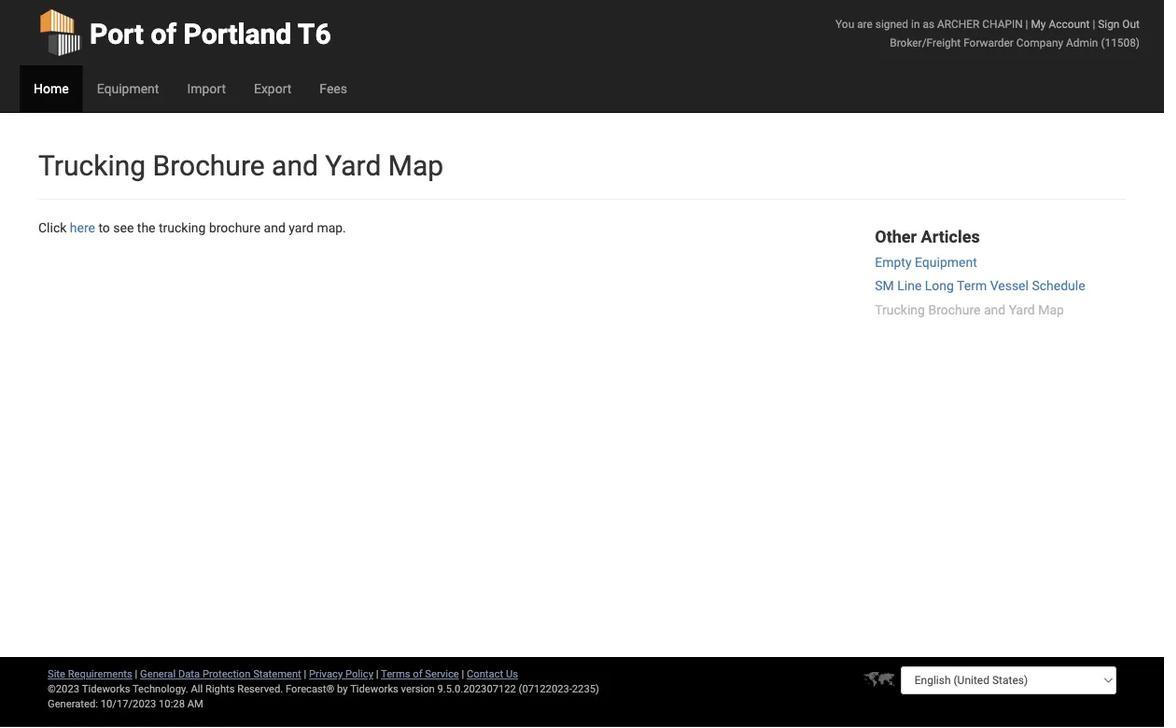 Task type: describe. For each thing, give the bounding box(es) containing it.
statement
[[253, 668, 301, 680]]

2235)
[[572, 683, 599, 695]]

general
[[140, 668, 176, 680]]

2 vertical spatial and
[[984, 302, 1006, 317]]

port of portland t6
[[90, 17, 331, 50]]

contact
[[467, 668, 503, 680]]

| up 9.5.0.202307122
[[462, 668, 464, 680]]

tideworks
[[350, 683, 398, 695]]

home
[[34, 81, 69, 96]]

export
[[254, 81, 292, 96]]

map.
[[317, 220, 346, 235]]

export button
[[240, 65, 306, 112]]

of inside the site requirements | general data protection statement | privacy policy | terms of service | contact us ©2023 tideworks technology. all rights reserved. forecast® by tideworks version 9.5.0.202307122 (07122023-2235) generated: 10/17/2023 10:28 am
[[413, 668, 422, 680]]

my
[[1031, 17, 1046, 30]]

t6
[[298, 17, 331, 50]]

vessel
[[990, 278, 1029, 294]]

generated:
[[48, 698, 98, 710]]

you are signed in as archer chapin | my account | sign out broker/freight forwarder company admin (11508)
[[836, 17, 1140, 49]]

1 vertical spatial and
[[264, 220, 285, 235]]

archer
[[937, 17, 980, 30]]

empty
[[875, 255, 912, 270]]

privacy
[[309, 668, 343, 680]]

0 horizontal spatial trucking
[[38, 149, 146, 182]]

home button
[[20, 65, 83, 112]]

map inside click here to see the trucking brochure and yard map. other articles empty equipment sm line long term vessel schedule trucking brochure and yard map
[[1038, 302, 1064, 317]]

general data protection statement link
[[140, 668, 301, 680]]

schedule
[[1032, 278, 1085, 294]]

10:28
[[159, 698, 185, 710]]

company
[[1016, 36, 1063, 49]]

empty equipment link
[[875, 255, 977, 270]]

trucking
[[159, 220, 206, 235]]

version
[[401, 683, 435, 695]]

chapin
[[982, 17, 1023, 30]]

all
[[191, 683, 203, 695]]

terms
[[381, 668, 410, 680]]

the
[[137, 220, 155, 235]]

policy
[[345, 668, 373, 680]]

0 vertical spatial of
[[151, 17, 177, 50]]

articles
[[921, 227, 980, 246]]

in
[[911, 17, 920, 30]]

| left my
[[1026, 17, 1028, 30]]

site
[[48, 668, 65, 680]]

you
[[836, 17, 854, 30]]

trucking inside click here to see the trucking brochure and yard map. other articles empty equipment sm line long term vessel schedule trucking brochure and yard map
[[875, 302, 925, 317]]

signed
[[875, 17, 908, 30]]

import
[[187, 81, 226, 96]]

| left sign
[[1093, 17, 1095, 30]]

out
[[1122, 17, 1140, 30]]

service
[[425, 668, 459, 680]]

| up tideworks
[[376, 668, 379, 680]]

as
[[923, 17, 934, 30]]

technology.
[[133, 683, 188, 695]]

portland
[[184, 17, 291, 50]]

0 vertical spatial map
[[388, 149, 444, 182]]

forecast®
[[286, 683, 334, 695]]

equipment button
[[83, 65, 173, 112]]

see
[[113, 220, 134, 235]]

admin
[[1066, 36, 1098, 49]]

fees
[[320, 81, 347, 96]]

0 horizontal spatial yard
[[325, 149, 381, 182]]

equipment inside click here to see the trucking brochure and yard map. other articles empty equipment sm line long term vessel schedule trucking brochure and yard map
[[915, 255, 977, 270]]

sm line long term vessel schedule link
[[875, 278, 1085, 294]]

click here to see the trucking brochure and yard map. other articles empty equipment sm line long term vessel schedule trucking brochure and yard map
[[38, 220, 1085, 317]]

line
[[897, 278, 922, 294]]



Task type: vqa. For each thing, say whether or not it's contained in the screenshot.
"yard"
yes



Task type: locate. For each thing, give the bounding box(es) containing it.
(07122023-
[[519, 683, 572, 695]]

and left yard
[[264, 220, 285, 235]]

sign
[[1098, 17, 1120, 30]]

brochure
[[209, 220, 261, 235]]

map
[[388, 149, 444, 182], [1038, 302, 1064, 317]]

protection
[[202, 668, 251, 680]]

site requirements link
[[48, 668, 132, 680]]

brochure inside click here to see the trucking brochure and yard map. other articles empty equipment sm line long term vessel schedule trucking brochure and yard map
[[928, 302, 981, 317]]

import button
[[173, 65, 240, 112]]

9.5.0.202307122
[[437, 683, 516, 695]]

am
[[187, 698, 203, 710]]

1 horizontal spatial equipment
[[915, 255, 977, 270]]

trucking brochure and yard map
[[38, 149, 444, 182]]

equipment
[[97, 81, 159, 96], [915, 255, 977, 270]]

data
[[178, 668, 200, 680]]

rights
[[205, 683, 235, 695]]

are
[[857, 17, 873, 30]]

fees button
[[306, 65, 361, 112]]

of up "version"
[[413, 668, 422, 680]]

sign out link
[[1098, 17, 1140, 30]]

1 vertical spatial yard
[[1009, 302, 1035, 317]]

trucking
[[38, 149, 146, 182], [875, 302, 925, 317]]

©2023 tideworks
[[48, 683, 130, 695]]

yard up map.
[[325, 149, 381, 182]]

brochure up brochure on the left top of the page
[[153, 149, 265, 182]]

port of portland t6 link
[[38, 0, 331, 65]]

1 horizontal spatial trucking
[[875, 302, 925, 317]]

brochure
[[153, 149, 265, 182], [928, 302, 981, 317]]

0 horizontal spatial brochure
[[153, 149, 265, 182]]

yard
[[289, 220, 314, 235]]

and up yard
[[272, 149, 318, 182]]

|
[[1026, 17, 1028, 30], [1093, 17, 1095, 30], [135, 668, 138, 680], [304, 668, 306, 680], [376, 668, 379, 680], [462, 668, 464, 680]]

long
[[925, 278, 954, 294]]

0 horizontal spatial of
[[151, 17, 177, 50]]

to
[[98, 220, 110, 235]]

by
[[337, 683, 348, 695]]

and down sm line long term vessel schedule link
[[984, 302, 1006, 317]]

terms of service link
[[381, 668, 459, 680]]

1 horizontal spatial of
[[413, 668, 422, 680]]

0 vertical spatial equipment
[[97, 81, 159, 96]]

trucking up the here at the left top of the page
[[38, 149, 146, 182]]

1 horizontal spatial brochure
[[928, 302, 981, 317]]

term
[[957, 278, 987, 294]]

sm
[[875, 278, 894, 294]]

here
[[70, 220, 95, 235]]

yard down vessel
[[1009, 302, 1035, 317]]

0 horizontal spatial map
[[388, 149, 444, 182]]

requirements
[[68, 668, 132, 680]]

contact us link
[[467, 668, 518, 680]]

| up "forecast®"
[[304, 668, 306, 680]]

0 vertical spatial brochure
[[153, 149, 265, 182]]

| left general
[[135, 668, 138, 680]]

0 horizontal spatial equipment
[[97, 81, 159, 96]]

account
[[1049, 17, 1090, 30]]

1 vertical spatial trucking
[[875, 302, 925, 317]]

0 vertical spatial and
[[272, 149, 318, 182]]

trucking down line
[[875, 302, 925, 317]]

reserved.
[[237, 683, 283, 695]]

yard inside click here to see the trucking brochure and yard map. other articles empty equipment sm line long term vessel schedule trucking brochure and yard map
[[1009, 302, 1035, 317]]

click
[[38, 220, 67, 235]]

of
[[151, 17, 177, 50], [413, 668, 422, 680]]

equipment down port on the top left of the page
[[97, 81, 159, 96]]

1 vertical spatial of
[[413, 668, 422, 680]]

1 horizontal spatial map
[[1038, 302, 1064, 317]]

forwarder
[[963, 36, 1014, 49]]

and
[[272, 149, 318, 182], [264, 220, 285, 235], [984, 302, 1006, 317]]

other
[[875, 227, 917, 246]]

1 vertical spatial equipment
[[915, 255, 977, 270]]

of right port on the top left of the page
[[151, 17, 177, 50]]

broker/freight
[[890, 36, 961, 49]]

1 horizontal spatial yard
[[1009, 302, 1035, 317]]

10/17/2023
[[101, 698, 156, 710]]

(11508)
[[1101, 36, 1140, 49]]

here link
[[70, 220, 95, 235]]

brochure down long
[[928, 302, 981, 317]]

0 vertical spatial yard
[[325, 149, 381, 182]]

port
[[90, 17, 144, 50]]

privacy policy link
[[309, 668, 373, 680]]

us
[[506, 668, 518, 680]]

my account link
[[1031, 17, 1090, 30]]

equipment up long
[[915, 255, 977, 270]]

site requirements | general data protection statement | privacy policy | terms of service | contact us ©2023 tideworks technology. all rights reserved. forecast® by tideworks version 9.5.0.202307122 (07122023-2235) generated: 10/17/2023 10:28 am
[[48, 668, 599, 710]]

yard
[[325, 149, 381, 182], [1009, 302, 1035, 317]]

equipment inside popup button
[[97, 81, 159, 96]]

1 vertical spatial map
[[1038, 302, 1064, 317]]

1 vertical spatial brochure
[[928, 302, 981, 317]]

0 vertical spatial trucking
[[38, 149, 146, 182]]



